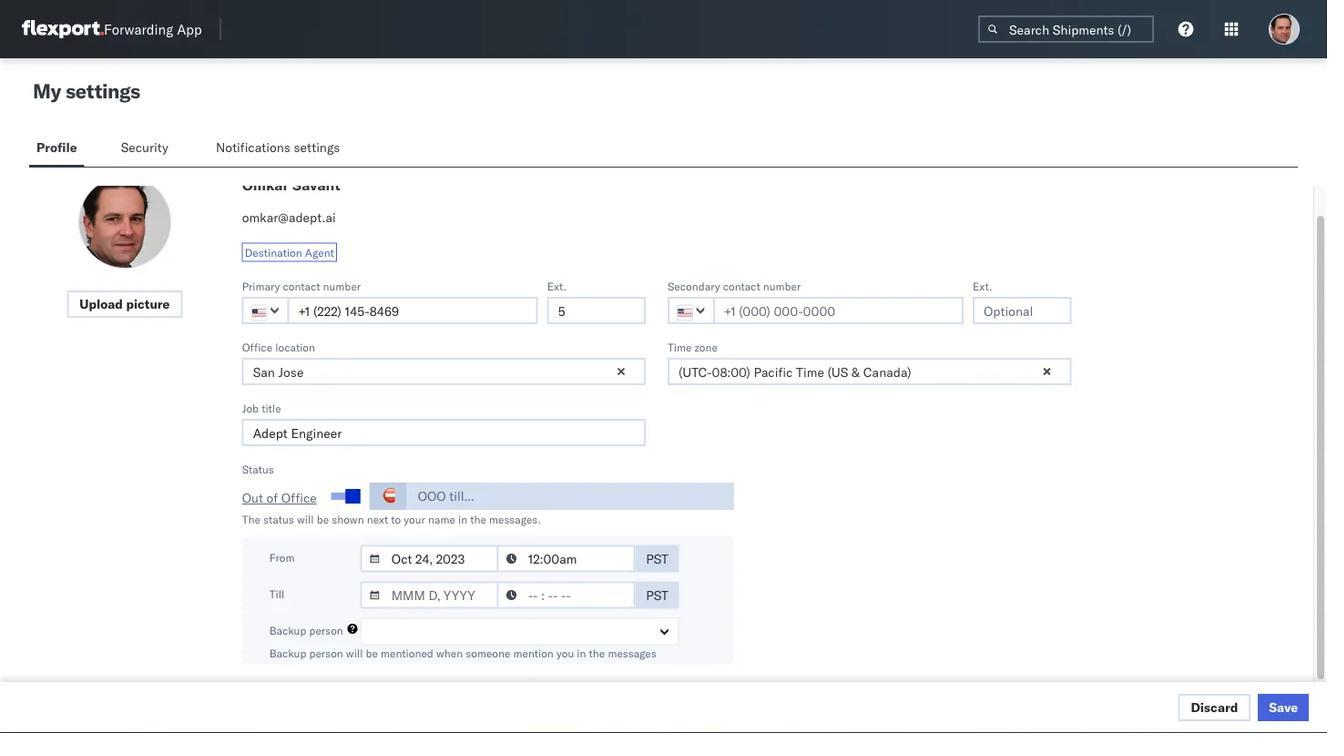 Task type: locate. For each thing, give the bounding box(es) containing it.
security button
[[114, 131, 179, 167]]

1 +1 (000) 000-0000 telephone field from the left
[[288, 297, 538, 324]]

1 mmm d, yyyy text field from the top
[[360, 545, 499, 572]]

mmm d, yyyy text field for till
[[360, 581, 499, 609]]

(UTC-08:00) Pacific Time (US & Canada) text field
[[668, 358, 1072, 385]]

1 number from the left
[[323, 279, 361, 292]]

1 vertical spatial settings
[[294, 139, 340, 155]]

2 pst from the top
[[646, 587, 669, 603]]

San Jose text field
[[242, 358, 646, 385]]

0 vertical spatial settings
[[66, 78, 140, 103]]

status
[[263, 512, 294, 526]]

omkar
[[242, 175, 289, 194]]

office location
[[242, 340, 315, 353]]

1 horizontal spatial +1 (000) 000-0000 telephone field
[[713, 297, 964, 324]]

notifications settings button
[[209, 131, 355, 167]]

contact down destination agent
[[283, 279, 320, 292]]

0 vertical spatial pst
[[646, 550, 669, 566]]

+1 (000) 000-0000 telephone field up san jose text field
[[288, 297, 538, 324]]

out of office
[[242, 490, 317, 506]]

settings up savant at left
[[294, 139, 340, 155]]

contact for secondary
[[723, 279, 760, 292]]

next
[[367, 512, 388, 526]]

united states text field for primary
[[242, 297, 289, 324]]

in
[[458, 512, 467, 526]]

contact
[[283, 279, 320, 292], [723, 279, 760, 292]]

united states text field down the primary at the left of the page
[[242, 297, 289, 324]]

1 vertical spatial mmm d, yyyy text field
[[360, 581, 499, 609]]

0 horizontal spatial contact
[[283, 279, 320, 292]]

zone
[[695, 340, 718, 353]]

time
[[668, 340, 692, 353]]

1 vertical spatial -- : -- -- text field
[[497, 581, 636, 609]]

of
[[267, 490, 278, 506]]

0 vertical spatial -- : -- -- text field
[[497, 545, 636, 572]]

0 horizontal spatial number
[[323, 279, 361, 292]]

my
[[33, 78, 61, 103]]

secondary contact number
[[668, 279, 801, 292]]

United States text field
[[242, 297, 289, 324], [668, 297, 715, 324]]

+1 (000) 000-0000 telephone field
[[288, 297, 538, 324], [713, 297, 964, 324]]

2 optional telephone field from the left
[[973, 297, 1072, 324]]

0 horizontal spatial settings
[[66, 78, 140, 103]]

primary contact number
[[242, 279, 361, 292]]

Optional telephone field
[[547, 297, 646, 324], [973, 297, 1072, 324]]

2 mmm d, yyyy text field from the top
[[360, 581, 499, 609]]

1 vertical spatial pst
[[646, 587, 669, 603]]

save button
[[1258, 694, 1309, 721]]

status
[[242, 462, 274, 476]]

forwarding app
[[104, 20, 202, 38]]

1 optional telephone field from the left
[[547, 297, 646, 324]]

2 contact from the left
[[723, 279, 760, 292]]

1 ext. from the left
[[547, 279, 567, 292]]

the
[[242, 512, 260, 526]]

number right secondary
[[763, 279, 801, 292]]

+1 (000) 000-0000 telephone field up (utc-08:00) pacific time (us & canada) text field
[[713, 297, 964, 324]]

1 horizontal spatial office
[[281, 490, 317, 506]]

-- : -- -- text field for from
[[497, 545, 636, 572]]

upload picture
[[79, 296, 170, 312]]

number
[[323, 279, 361, 292], [763, 279, 801, 292]]

messages.
[[489, 512, 541, 526]]

notifications settings
[[216, 139, 340, 155]]

-- : -- -- text field
[[497, 545, 636, 572], [497, 581, 636, 609]]

united states text field down secondary
[[668, 297, 715, 324]]

1 horizontal spatial optional telephone field
[[973, 297, 1072, 324]]

forwarding
[[104, 20, 173, 38]]

office
[[242, 340, 272, 353], [281, 490, 317, 506]]

Search Shipments (/) text field
[[978, 15, 1154, 43]]

1 horizontal spatial number
[[763, 279, 801, 292]]

settings right the my
[[66, 78, 140, 103]]

picture
[[126, 296, 170, 312]]

2 ext. from the left
[[973, 279, 992, 292]]

1 horizontal spatial ext.
[[973, 279, 992, 292]]

settings for notifications settings
[[294, 139, 340, 155]]

title
[[262, 401, 281, 414]]

pst
[[646, 550, 669, 566], [646, 587, 669, 603]]

MMM D, YYYY text field
[[360, 545, 499, 572], [360, 581, 499, 609]]

backup
[[269, 623, 306, 637]]

job
[[242, 401, 259, 414]]

office left "location"
[[242, 340, 272, 353]]

number for primary contact number
[[323, 279, 361, 292]]

be
[[317, 512, 329, 526]]

settings inside notifications settings button
[[294, 139, 340, 155]]

0 horizontal spatial optional telephone field
[[547, 297, 646, 324]]

number down agent
[[323, 279, 361, 292]]

backup person
[[269, 623, 343, 637]]

number for secondary contact number
[[763, 279, 801, 292]]

1 vertical spatial office
[[281, 490, 317, 506]]

contact right secondary
[[723, 279, 760, 292]]

2 united states text field from the left
[[668, 297, 715, 324]]

security
[[121, 139, 168, 155]]

0 horizontal spatial united states text field
[[242, 297, 289, 324]]

primary
[[242, 279, 280, 292]]

1 contact from the left
[[283, 279, 320, 292]]

settings for my settings
[[66, 78, 140, 103]]

2 -- : -- -- text field from the top
[[497, 581, 636, 609]]

destination
[[245, 245, 302, 259]]

office up will
[[281, 490, 317, 506]]

ext.
[[547, 279, 567, 292], [973, 279, 992, 292]]

upload picture button
[[67, 290, 183, 317]]

notifications
[[216, 139, 290, 155]]

0 horizontal spatial ext.
[[547, 279, 567, 292]]

time zone
[[668, 340, 718, 353]]

0 horizontal spatial +1 (000) 000-0000 telephone field
[[288, 297, 538, 324]]

1 united states text field from the left
[[242, 297, 289, 324]]

1 -- : -- -- text field from the top
[[497, 545, 636, 572]]

optional telephone field for secondary contact number
[[973, 297, 1072, 324]]

mmm d, yyyy text field for from
[[360, 545, 499, 572]]

my settings
[[33, 78, 140, 103]]

1 horizontal spatial contact
[[723, 279, 760, 292]]

your
[[404, 512, 425, 526]]

2 +1 (000) 000-0000 telephone field from the left
[[713, 297, 964, 324]]

None checkbox
[[331, 492, 357, 499]]

0 horizontal spatial office
[[242, 340, 272, 353]]

2 number from the left
[[763, 279, 801, 292]]

1 horizontal spatial united states text field
[[668, 297, 715, 324]]

secondary
[[668, 279, 720, 292]]

1 pst from the top
[[646, 550, 669, 566]]

0 vertical spatial mmm d, yyyy text field
[[360, 545, 499, 572]]

settings
[[66, 78, 140, 103], [294, 139, 340, 155]]

pst for from
[[646, 550, 669, 566]]

1 horizontal spatial settings
[[294, 139, 340, 155]]

save
[[1269, 700, 1298, 716]]



Task type: describe. For each thing, give the bounding box(es) containing it.
upload
[[79, 296, 123, 312]]

discard button
[[1178, 694, 1251, 721]]

ext. for primary contact number
[[547, 279, 567, 292]]

pst for till
[[646, 587, 669, 603]]

agent
[[305, 245, 334, 259]]

discard
[[1191, 700, 1238, 716]]

shown
[[332, 512, 364, 526]]

omkar@adept.ai
[[242, 209, 336, 225]]

the status will be shown next to your name in the messages.
[[242, 512, 541, 526]]

will
[[297, 512, 314, 526]]

0 vertical spatial office
[[242, 340, 272, 353]]

Job title text field
[[242, 419, 646, 446]]

contact for primary
[[283, 279, 320, 292]]

location
[[275, 340, 315, 353]]

savant
[[292, 175, 340, 194]]

optional telephone field for primary contact number
[[547, 297, 646, 324]]

destination agent
[[245, 245, 334, 259]]

out
[[242, 490, 263, 506]]

+1 (000) 000-0000 telephone field for primary contact number
[[288, 297, 538, 324]]

the
[[470, 512, 486, 526]]

-- : -- -- text field for till
[[497, 581, 636, 609]]

to
[[391, 512, 401, 526]]

omkar savant
[[242, 175, 340, 194]]

app
[[177, 20, 202, 38]]

forwarding app link
[[22, 20, 202, 38]]

from
[[269, 550, 295, 564]]

united states text field for secondary
[[668, 297, 715, 324]]

+1 (000) 000-0000 telephone field for secondary contact number
[[713, 297, 964, 324]]

profile
[[36, 139, 77, 155]]

person
[[309, 623, 343, 637]]

name
[[428, 512, 455, 526]]

flexport. image
[[22, 20, 104, 38]]

ext. for secondary contact number
[[973, 279, 992, 292]]

till
[[269, 587, 284, 600]]

job title
[[242, 401, 281, 414]]

profile button
[[29, 131, 84, 167]]

OOO till... text field
[[407, 482, 734, 509]]



Task type: vqa. For each thing, say whether or not it's contained in the screenshot.
NOTIFICATIONS SETTINGS Button
yes



